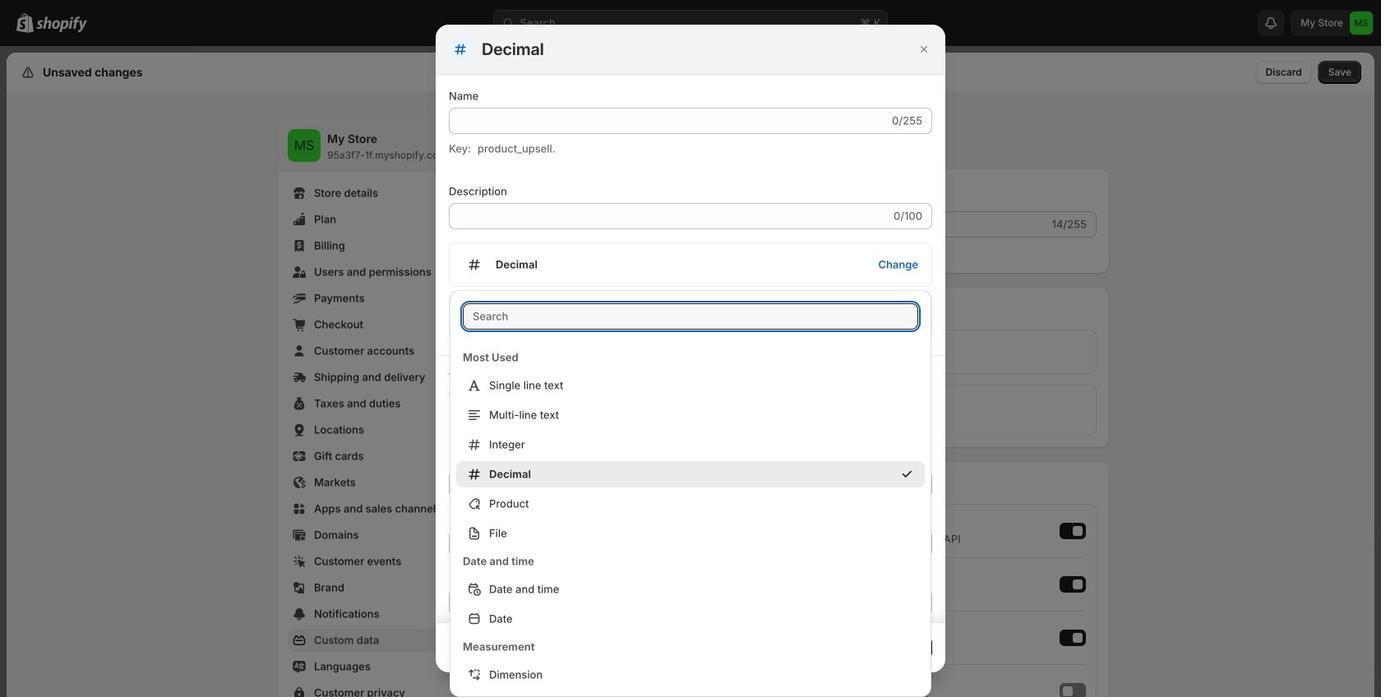 Task type: describe. For each thing, give the bounding box(es) containing it.
my store image
[[288, 129, 321, 162]]

3 group from the top
[[450, 662, 931, 697]]

shop settings menu element
[[278, 119, 515, 697]]

Search search field
[[463, 303, 918, 330]]

search list box
[[450, 343, 931, 697]]



Task type: locate. For each thing, give the bounding box(es) containing it.
None text field
[[449, 589, 932, 616]]

option
[[450, 458, 931, 487]]

1 group from the top
[[450, 372, 931, 547]]

2 vertical spatial group
[[450, 662, 931, 697]]

2 group from the top
[[450, 576, 931, 632]]

1 vertical spatial group
[[450, 576, 931, 632]]

toggle publishing entries as web pages image
[[1063, 686, 1073, 696]]

group
[[450, 372, 931, 547], [450, 576, 931, 632], [450, 662, 931, 697]]

shopify image
[[36, 16, 87, 33]]

None text field
[[449, 108, 889, 134], [449, 203, 890, 229], [449, 471, 932, 497], [449, 530, 932, 557], [449, 108, 889, 134], [449, 203, 890, 229], [449, 471, 932, 497], [449, 530, 932, 557]]

0 vertical spatial group
[[450, 372, 931, 547]]

settings dialog
[[7, 53, 1374, 697]]

dialog
[[0, 25, 1381, 672]]



Task type: vqa. For each thing, say whether or not it's contained in the screenshot.
Preferences
no



